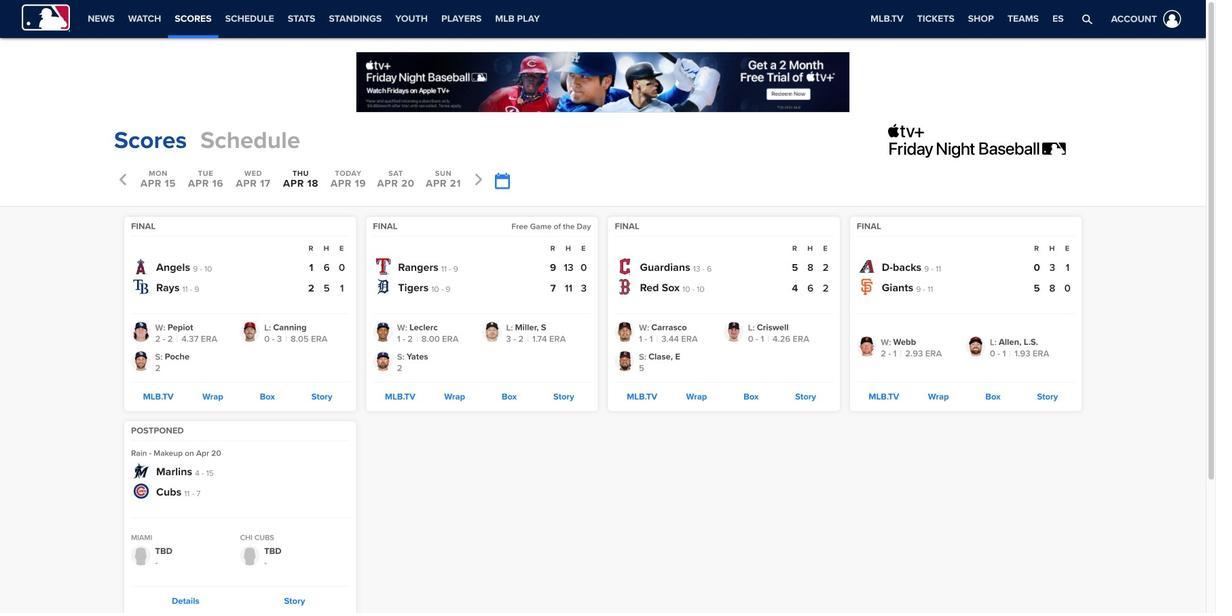 Task type: describe. For each thing, give the bounding box(es) containing it.
yates image
[[373, 352, 393, 371]]

rangers image
[[375, 258, 391, 275]]

leclerc image
[[373, 322, 393, 342]]

2 secondary navigation element from the left
[[547, 0, 661, 38]]

tigers image
[[375, 279, 391, 295]]

major league baseball image
[[22, 4, 70, 32]]

giants image
[[859, 279, 875, 295]]

guardians image
[[617, 258, 633, 275]]

marlins image
[[133, 463, 149, 479]]

rays image
[[133, 279, 149, 295]]

tertiary navigation element
[[864, 0, 1071, 38]]

clase, e image
[[615, 352, 635, 371]]

angels image
[[133, 258, 149, 275]]

allen, l.s. image
[[966, 337, 986, 357]]

miller, s image
[[482, 322, 502, 342]]

cubs image
[[133, 483, 149, 500]]

top navigation menu bar
[[0, 0, 1206, 38]]



Task type: locate. For each thing, give the bounding box(es) containing it.
pepiot image
[[131, 322, 151, 342]]

carrasco image
[[615, 322, 635, 342]]

advertisement element
[[356, 52, 851, 113], [889, 124, 1092, 158]]

webb image
[[857, 337, 877, 357]]

1 horizontal spatial advertisement element
[[889, 124, 1092, 158]]

red sox image
[[617, 279, 633, 295]]

canning image
[[240, 322, 260, 342]]

poche image
[[131, 352, 151, 371]]

criswell image
[[724, 322, 744, 342]]

secondary navigation element
[[81, 0, 547, 38], [547, 0, 661, 38]]

1 secondary navigation element from the left
[[81, 0, 547, 38]]

None text field
[[495, 173, 509, 190]]

d backs image
[[859, 258, 875, 275]]

0 horizontal spatial advertisement element
[[356, 52, 851, 113]]

1 vertical spatial advertisement element
[[889, 124, 1092, 158]]

0 vertical spatial advertisement element
[[356, 52, 851, 113]]



Task type: vqa. For each thing, say whether or not it's contained in the screenshot.
bottom Advertisement 'element'
yes



